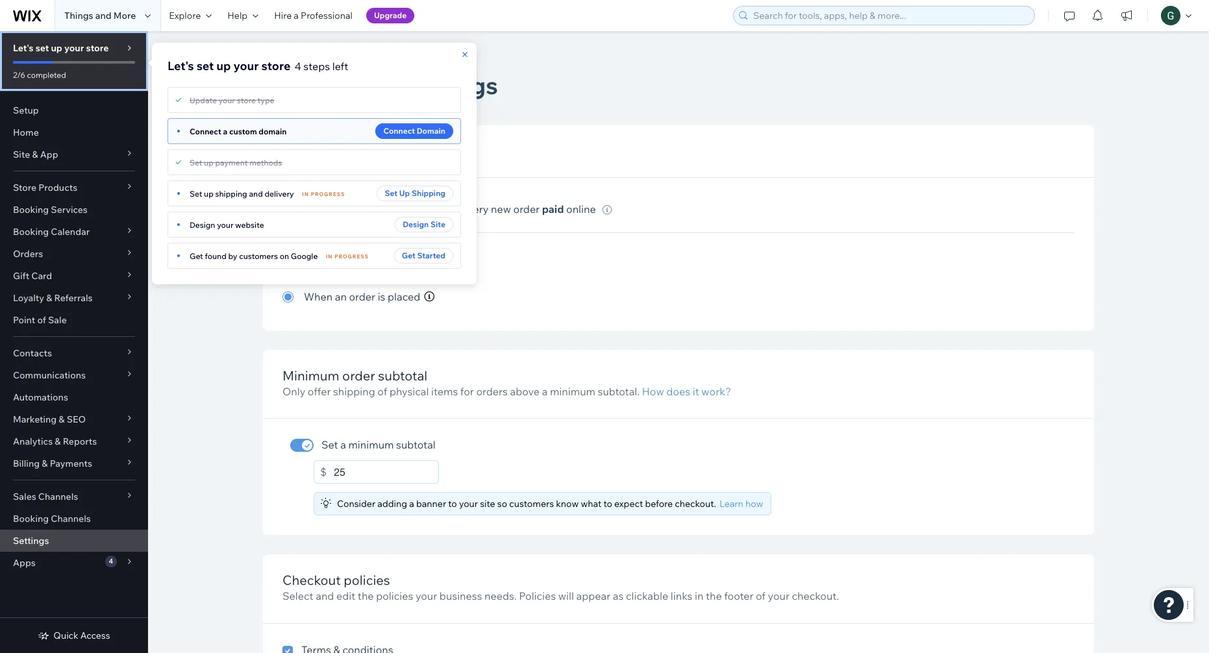 Task type: vqa. For each thing, say whether or not it's contained in the screenshot.
"progress" associated with Get found by customers on Google
yes



Task type: locate. For each thing, give the bounding box(es) containing it.
1 vertical spatial and
[[249, 189, 263, 198]]

0 vertical spatial let's
[[13, 42, 34, 54]]

1 horizontal spatial for
[[461, 385, 474, 398]]

0 vertical spatial shipping
[[215, 189, 247, 198]]

order right minimum
[[342, 368, 375, 384]]

1 vertical spatial shipping
[[333, 385, 375, 398]]

0 horizontal spatial and
[[95, 10, 112, 21]]

1 vertical spatial update
[[283, 249, 319, 262]]

1 vertical spatial set
[[197, 58, 214, 73]]

& left reports
[[55, 436, 61, 448]]

4
[[295, 60, 301, 73], [109, 557, 113, 566]]

paid down 'get started' button
[[407, 270, 429, 283]]

2 vertical spatial and
[[316, 590, 334, 603]]

your down things
[[64, 42, 84, 54]]

the right edit
[[358, 590, 374, 603]]

progress up after
[[335, 253, 369, 260]]

customers
[[239, 251, 278, 261], [510, 498, 554, 510]]

update up when
[[283, 249, 319, 262]]

0 vertical spatial booking
[[13, 204, 49, 216]]

set up design your website
[[190, 189, 202, 198]]

of right footer
[[756, 590, 766, 603]]

subtotal up physical in the left bottom of the page
[[378, 368, 428, 384]]

store down things and more
[[86, 42, 109, 54]]

orders up the gift card
[[13, 248, 43, 260]]

0 vertical spatial progress
[[311, 191, 345, 198]]

channels for sales channels
[[38, 491, 78, 503]]

products
[[38, 182, 77, 194]]

0 horizontal spatial in
[[302, 191, 309, 198]]

1 vertical spatial customers
[[510, 498, 554, 510]]

an down after
[[335, 290, 347, 303]]

the
[[358, 590, 374, 603], [706, 590, 722, 603]]

1 horizontal spatial update
[[283, 249, 319, 262]]

0 vertical spatial subtotal
[[378, 368, 428, 384]]

0 horizontal spatial set
[[36, 42, 49, 54]]

0 vertical spatial 4
[[295, 60, 301, 73]]

hire a professional link
[[266, 0, 361, 31]]

4 down booking channels link
[[109, 557, 113, 566]]

booking inside dropdown button
[[13, 226, 49, 238]]

1 booking from the top
[[13, 204, 49, 216]]

store inside sidebar element
[[86, 42, 109, 54]]

0 horizontal spatial minimum
[[349, 439, 394, 452]]

customers right 'by'
[[239, 251, 278, 261]]

0 vertical spatial in progress
[[302, 191, 345, 198]]

paid
[[542, 203, 564, 216], [407, 270, 429, 283]]

set for set up shipping and delivery
[[190, 189, 202, 198]]

settings
[[263, 52, 299, 64], [380, 52, 416, 64], [404, 71, 498, 100], [13, 535, 49, 547]]

set up update your store type
[[197, 58, 214, 73]]

site down home
[[13, 149, 30, 160]]

1 vertical spatial is
[[378, 290, 386, 303]]

1 vertical spatial minimum
[[349, 439, 394, 452]]

store products button
[[0, 177, 148, 199]]

settings down upgrade button
[[380, 52, 416, 64]]

0 vertical spatial minimum
[[550, 385, 596, 398]]

1 horizontal spatial shipping
[[333, 385, 375, 398]]

subtotal.
[[598, 385, 640, 398]]

1 horizontal spatial to
[[604, 498, 613, 510]]

checkout. inside checkout policies select and edit the policies your business needs. policies will appear as clickable links in the footer of your checkout.
[[792, 590, 840, 603]]

1 to from the left
[[449, 498, 457, 510]]

orders button
[[0, 243, 148, 265]]

customers right so
[[510, 498, 554, 510]]

1 horizontal spatial site
[[431, 220, 446, 229]]

an
[[354, 270, 366, 283], [335, 290, 347, 303]]

1 horizontal spatial an
[[354, 270, 366, 283]]

2 booking from the top
[[13, 226, 49, 238]]

booking down sales
[[13, 513, 49, 525]]

1 horizontal spatial set
[[197, 58, 214, 73]]

get
[[402, 251, 416, 261], [190, 251, 203, 261]]

of inside sidebar element
[[37, 314, 46, 326]]

sales channels
[[13, 491, 78, 503]]

set up payment methods
[[190, 158, 282, 167]]

1 vertical spatial an
[[335, 290, 347, 303]]

1 horizontal spatial checkout.
[[792, 590, 840, 603]]

$
[[320, 466, 327, 479]]

channels up booking channels
[[38, 491, 78, 503]]

3 booking from the top
[[13, 513, 49, 525]]

minimum left subtotal.
[[550, 385, 596, 398]]

1 vertical spatial paid
[[407, 270, 429, 283]]

0 horizontal spatial design
[[190, 220, 215, 230]]

1 vertical spatial booking
[[13, 226, 49, 238]]

in up after
[[326, 253, 333, 260]]

site inside popup button
[[13, 149, 30, 160]]

get left found on the top of page
[[190, 251, 203, 261]]

1 vertical spatial ecommerce
[[263, 71, 398, 100]]

to right banner
[[449, 498, 457, 510]]

booking down store
[[13, 204, 49, 216]]

1 vertical spatial site
[[431, 220, 446, 229]]

explore
[[169, 10, 201, 21]]

learn how link
[[720, 498, 764, 511]]

settings link down 'hire'
[[257, 51, 305, 64]]

and down the checkout
[[316, 590, 334, 603]]

channels inside dropdown button
[[38, 491, 78, 503]]

minimum up enter amount text box
[[349, 439, 394, 452]]

for right items
[[461, 385, 474, 398]]

communications
[[13, 370, 86, 381]]

1 horizontal spatial settings link
[[257, 51, 305, 64]]

domain
[[417, 126, 446, 136]]

1 horizontal spatial get
[[402, 251, 416, 261]]

orders down domain
[[283, 143, 325, 159]]

policies right edit
[[376, 590, 413, 603]]

get for get found by customers on google
[[190, 251, 203, 261]]

1 vertical spatial settings link
[[0, 530, 148, 552]]

store up after
[[321, 249, 346, 262]]

site & app button
[[0, 144, 148, 166]]

order down only after an order is paid
[[349, 290, 376, 303]]

0 vertical spatial checkout.
[[675, 498, 717, 510]]

the right the in
[[706, 590, 722, 603]]

update up connect a custom domain
[[190, 95, 217, 105]]

home link
[[0, 122, 148, 144]]

0 vertical spatial channels
[[38, 491, 78, 503]]

4 left the steps
[[295, 60, 301, 73]]

settings up domain
[[404, 71, 498, 100]]

and
[[95, 10, 112, 21], [249, 189, 263, 198], [316, 590, 334, 603]]

let's for let's set up your store
[[13, 42, 34, 54]]

physical
[[390, 385, 429, 398]]

0 horizontal spatial connect
[[190, 126, 221, 136]]

shipping right offer
[[333, 385, 375, 398]]

settings up apps
[[13, 535, 49, 547]]

progress up automatically
[[311, 191, 345, 198]]

marketing & seo button
[[0, 409, 148, 431]]

booking calendar button
[[0, 221, 148, 243]]

1 horizontal spatial 4
[[295, 60, 301, 73]]

to right what
[[604, 498, 613, 510]]

set left up
[[385, 188, 398, 198]]

0 vertical spatial orders
[[283, 143, 325, 159]]

2 design from the left
[[190, 220, 215, 230]]

1 horizontal spatial paid
[[542, 203, 564, 216]]

shipping inside minimum order subtotal only offer shipping of physical items for orders above a minimum subtotal. how does it work?
[[333, 385, 375, 398]]

1 horizontal spatial minimum
[[550, 385, 596, 398]]

help button
[[220, 0, 266, 31]]

orders
[[283, 143, 325, 159], [13, 248, 43, 260]]

booking down 'booking services'
[[13, 226, 49, 238]]

0 vertical spatial of
[[37, 314, 46, 326]]

0 horizontal spatial of
[[37, 314, 46, 326]]

update
[[190, 95, 217, 105], [283, 249, 319, 262]]

a up enter amount text box
[[341, 439, 346, 452]]

in progress up automatically
[[302, 191, 345, 198]]

how does it work? link
[[642, 385, 732, 398]]

1 vertical spatial checkout.
[[792, 590, 840, 603]]

policies
[[344, 573, 390, 589], [376, 590, 413, 603]]

2 to from the left
[[604, 498, 613, 510]]

set for set up shipping
[[385, 188, 398, 198]]

store
[[86, 42, 109, 54], [262, 58, 291, 73], [237, 95, 256, 105], [321, 249, 346, 262]]

shipping down payment
[[215, 189, 247, 198]]

subtotal up enter amount text box
[[396, 439, 436, 452]]

let's set up your store
[[13, 42, 109, 54]]

ecommerce
[[326, 52, 378, 64], [263, 71, 398, 100]]

billing & payments
[[13, 458, 92, 470]]

paid left online
[[542, 203, 564, 216]]

for
[[446, 203, 460, 216], [461, 385, 474, 398]]

billing & payments button
[[0, 453, 148, 475]]

design down invoices
[[403, 220, 429, 229]]

1 horizontal spatial the
[[706, 590, 722, 603]]

0 horizontal spatial to
[[449, 498, 457, 510]]

1 vertical spatial orders
[[13, 248, 43, 260]]

steps
[[304, 60, 330, 73]]

site & app
[[13, 149, 58, 160]]

booking channels link
[[0, 508, 148, 530]]

business
[[440, 590, 482, 603]]

minimum inside minimum order subtotal only offer shipping of physical items for orders above a minimum subtotal. how does it work?
[[550, 385, 596, 398]]

0 horizontal spatial settings link
[[0, 530, 148, 552]]

set up $
[[322, 439, 338, 452]]

order down inventory:
[[369, 270, 395, 283]]

set left payment
[[190, 158, 202, 167]]

hire a professional
[[274, 10, 353, 21]]

get inside button
[[402, 251, 416, 261]]

get left started at the top
[[402, 251, 416, 261]]

0 horizontal spatial 4
[[109, 557, 113, 566]]

a right above
[[542, 385, 548, 398]]

consider
[[337, 498, 376, 510]]

a left custom
[[223, 126, 228, 136]]

ecommerce settings
[[326, 52, 416, 64], [263, 71, 498, 100]]

orders inside dropdown button
[[13, 248, 43, 260]]

let's down explore
[[168, 58, 194, 73]]

automatically
[[303, 203, 369, 216]]

booking channels
[[13, 513, 91, 525]]

1 vertical spatial 4
[[109, 557, 113, 566]]

0 vertical spatial site
[[13, 149, 30, 160]]

connect for connect domain
[[384, 126, 415, 136]]

set inside sidebar element
[[36, 42, 49, 54]]

set inside button
[[385, 188, 398, 198]]

and inside checkout policies select and edit the policies your business needs. policies will appear as clickable links in the footer of your checkout.
[[316, 590, 334, 603]]

1 get from the left
[[402, 251, 416, 261]]

a for hire a professional
[[294, 10, 299, 21]]

& right billing at the bottom left
[[42, 458, 48, 470]]

connect
[[384, 126, 415, 136], [190, 126, 221, 136]]

only down minimum
[[283, 385, 306, 398]]

0 vertical spatial policies
[[344, 573, 390, 589]]

connect inside "button"
[[384, 126, 415, 136]]

minimum
[[550, 385, 596, 398], [349, 439, 394, 452]]

2/6 completed
[[13, 70, 66, 80]]

adding
[[378, 498, 407, 510]]

type
[[258, 95, 274, 105]]

let's inside sidebar element
[[13, 42, 34, 54]]

set
[[36, 42, 49, 54], [197, 58, 214, 73]]

1 the from the left
[[358, 590, 374, 603]]

1 vertical spatial in
[[326, 253, 333, 260]]

0 horizontal spatial paid
[[407, 270, 429, 283]]

site
[[13, 149, 30, 160], [431, 220, 446, 229]]

0 vertical spatial in
[[302, 191, 309, 198]]

professional
[[301, 10, 353, 21]]

every
[[462, 203, 489, 216]]

1 connect from the left
[[384, 126, 415, 136]]

order inside minimum order subtotal only offer shipping of physical items for orders above a minimum subtotal. how does it work?
[[342, 368, 375, 384]]

contacts
[[13, 348, 52, 359]]

2 horizontal spatial and
[[316, 590, 334, 603]]

analytics
[[13, 436, 53, 448]]

custom
[[229, 126, 257, 136]]

for left 'every'
[[446, 203, 460, 216]]

design inside button
[[403, 220, 429, 229]]

of inside minimum order subtotal only offer shipping of physical items for orders above a minimum subtotal. how does it work?
[[378, 385, 387, 398]]

policies up edit
[[344, 573, 390, 589]]

0 horizontal spatial update
[[190, 95, 217, 105]]

set up 2/6 completed
[[36, 42, 49, 54]]

ecommerce settings up connect domain
[[263, 71, 498, 100]]

0 horizontal spatial let's
[[13, 42, 34, 54]]

banner
[[416, 498, 446, 510]]

is up placed
[[397, 270, 405, 283]]

services
[[51, 204, 88, 216]]

booking inside booking channels link
[[13, 513, 49, 525]]

progress
[[311, 191, 345, 198], [335, 253, 369, 260]]

0 horizontal spatial get
[[190, 251, 203, 261]]

0 vertical spatial and
[[95, 10, 112, 21]]

1 vertical spatial in progress
[[326, 253, 369, 260]]

ecommerce settings down upgrade button
[[326, 52, 416, 64]]

1 vertical spatial for
[[461, 385, 474, 398]]

Enter amount text field
[[334, 461, 439, 484]]

settings left the steps
[[263, 52, 299, 64]]

for inside minimum order subtotal only offer shipping of physical items for orders above a minimum subtotal. how does it work?
[[461, 385, 474, 398]]

referrals
[[54, 292, 93, 304]]

get started
[[402, 251, 446, 261]]

& inside 'popup button'
[[42, 458, 48, 470]]

settings link down booking channels
[[0, 530, 148, 552]]

subtotal inside minimum order subtotal only offer shipping of physical items for orders above a minimum subtotal. how does it work?
[[378, 368, 428, 384]]

2 vertical spatial of
[[756, 590, 766, 603]]

0 vertical spatial is
[[397, 270, 405, 283]]

& left app
[[32, 149, 38, 160]]

store up type
[[262, 58, 291, 73]]

site down automatically create invoices for every new order paid online
[[431, 220, 446, 229]]

booking
[[13, 204, 49, 216], [13, 226, 49, 238], [13, 513, 49, 525]]

0 horizontal spatial the
[[358, 590, 374, 603]]

in right delivery
[[302, 191, 309, 198]]

of left physical in the left bottom of the page
[[378, 385, 387, 398]]

1 horizontal spatial of
[[378, 385, 387, 398]]

delivery
[[265, 189, 294, 198]]

1 horizontal spatial in
[[326, 253, 333, 260]]

connect left domain
[[384, 126, 415, 136]]

as
[[613, 590, 624, 603]]

0 vertical spatial ecommerce settings
[[326, 52, 416, 64]]

set up shipping and delivery
[[190, 189, 294, 198]]

a right adding
[[409, 498, 414, 510]]

your
[[64, 42, 84, 54], [234, 58, 259, 73], [219, 95, 235, 105], [217, 220, 234, 230], [459, 498, 478, 510], [416, 590, 437, 603], [768, 590, 790, 603]]

1 horizontal spatial and
[[249, 189, 263, 198]]

2 the from the left
[[706, 590, 722, 603]]

in progress up after
[[326, 253, 369, 260]]

checkout
[[283, 573, 341, 589]]

design up found on the top of page
[[190, 220, 215, 230]]

edit
[[337, 590, 356, 603]]

quick access
[[53, 630, 110, 642]]

up up completed
[[51, 42, 62, 54]]

0 horizontal spatial site
[[13, 149, 30, 160]]

is left placed
[[378, 290, 386, 303]]

a inside "link"
[[294, 10, 299, 21]]

so
[[498, 498, 508, 510]]

only up when
[[304, 270, 327, 283]]

2 vertical spatial booking
[[13, 513, 49, 525]]

& right loyalty
[[46, 292, 52, 304]]

2 get from the left
[[190, 251, 203, 261]]

of left sale
[[37, 314, 46, 326]]

1 horizontal spatial connect
[[384, 126, 415, 136]]

update for update store inventory:
[[283, 249, 319, 262]]

channels down the 'sales channels' dropdown button
[[51, 513, 91, 525]]

1 vertical spatial progress
[[335, 253, 369, 260]]

point of sale link
[[0, 309, 148, 331]]

policies
[[519, 590, 556, 603]]

booking inside "booking services" link
[[13, 204, 49, 216]]

0 horizontal spatial customers
[[239, 251, 278, 261]]

& left the seo
[[59, 414, 65, 426]]

in progress
[[302, 191, 345, 198], [326, 253, 369, 260]]

select
[[283, 590, 314, 603]]

of inside checkout policies select and edit the policies your business needs. policies will appear as clickable links in the footer of your checkout.
[[756, 590, 766, 603]]

0 vertical spatial set
[[36, 42, 49, 54]]

2 connect from the left
[[190, 126, 221, 136]]

settings inside sidebar element
[[13, 535, 49, 547]]

1 design from the left
[[403, 220, 429, 229]]

an right after
[[354, 270, 366, 283]]

1 vertical spatial channels
[[51, 513, 91, 525]]

channels
[[38, 491, 78, 503], [51, 513, 91, 525]]

and left more
[[95, 10, 112, 21]]

0 horizontal spatial orders
[[13, 248, 43, 260]]

1 horizontal spatial design
[[403, 220, 429, 229]]

0 vertical spatial update
[[190, 95, 217, 105]]

& for marketing
[[59, 414, 65, 426]]

1 horizontal spatial let's
[[168, 58, 194, 73]]

booking for booking services
[[13, 204, 49, 216]]

2 horizontal spatial of
[[756, 590, 766, 603]]

connect for connect a custom domain
[[190, 126, 221, 136]]

and left delivery
[[249, 189, 263, 198]]

a right 'hire'
[[294, 10, 299, 21]]

connect left custom
[[190, 126, 221, 136]]

& inside popup button
[[32, 149, 38, 160]]

1 vertical spatial of
[[378, 385, 387, 398]]

0 horizontal spatial checkout.
[[675, 498, 717, 510]]

let's up 2/6 at the left top of page
[[13, 42, 34, 54]]

checkout.
[[675, 498, 717, 510], [792, 590, 840, 603]]

quick access button
[[38, 630, 110, 642]]



Task type: describe. For each thing, give the bounding box(es) containing it.
your left website at the left top
[[217, 220, 234, 230]]

design for design site
[[403, 220, 429, 229]]

will
[[559, 590, 574, 603]]

sidebar element
[[0, 31, 148, 654]]

domain
[[259, 126, 287, 136]]

before
[[645, 498, 673, 510]]

card
[[31, 270, 52, 282]]

online
[[567, 203, 596, 216]]

connect domain button
[[376, 123, 454, 139]]

checkout policies select and edit the policies your business needs. policies will appear as clickable links in the footer of your checkout.
[[283, 573, 840, 603]]

4 inside let's set up your store 4 steps left
[[295, 60, 301, 73]]

gift card button
[[0, 265, 148, 287]]

0 vertical spatial for
[[446, 203, 460, 216]]

connect domain
[[384, 126, 446, 136]]

placed
[[388, 290, 421, 303]]

info tooltip image
[[603, 205, 612, 215]]

design for design your website
[[190, 220, 215, 230]]

your right footer
[[768, 590, 790, 603]]

inventory:
[[348, 249, 396, 262]]

design site button
[[395, 217, 454, 233]]

your left site
[[459, 498, 478, 510]]

0 horizontal spatial is
[[378, 290, 386, 303]]

Search for tools, apps, help & more... field
[[750, 6, 1031, 25]]

your up connect a custom domain
[[219, 95, 235, 105]]

app
[[40, 149, 58, 160]]

up left payment
[[204, 158, 214, 167]]

quick
[[53, 630, 78, 642]]

progress for set up shipping and delivery
[[311, 191, 345, 198]]

a for connect a custom domain
[[223, 126, 228, 136]]

loyalty
[[13, 292, 44, 304]]

home
[[13, 127, 39, 138]]

website
[[235, 220, 264, 230]]

sales
[[13, 491, 36, 503]]

orders
[[477, 385, 508, 398]]

set for set up payment methods
[[190, 158, 202, 167]]

gift
[[13, 270, 29, 282]]

1 vertical spatial ecommerce settings
[[263, 71, 498, 100]]

set for let's set up your store 4 steps left
[[197, 58, 214, 73]]

progress for get found by customers on google
[[335, 253, 369, 260]]

1 vertical spatial policies
[[376, 590, 413, 603]]

0 vertical spatial only
[[304, 270, 327, 283]]

booking for booking channels
[[13, 513, 49, 525]]

0 vertical spatial ecommerce
[[326, 52, 378, 64]]

apps
[[13, 557, 36, 569]]

booking for booking calendar
[[13, 226, 49, 238]]

analytics & reports button
[[0, 431, 148, 453]]

1 horizontal spatial orders
[[283, 143, 325, 159]]

in
[[695, 590, 704, 603]]

after
[[329, 270, 352, 283]]

1 horizontal spatial is
[[397, 270, 405, 283]]

design site
[[403, 220, 446, 229]]

minimum order subtotal only offer shipping of physical items for orders above a minimum subtotal. how does it work?
[[283, 368, 732, 398]]

automations
[[13, 392, 68, 403]]

store
[[13, 182, 36, 194]]

a for set a minimum subtotal
[[341, 439, 346, 452]]

payment
[[215, 158, 248, 167]]

get found by customers on google
[[190, 251, 318, 261]]

methods
[[250, 158, 282, 167]]

1 vertical spatial subtotal
[[396, 439, 436, 452]]

0 vertical spatial paid
[[542, 203, 564, 216]]

calendar
[[51, 226, 90, 238]]

above
[[510, 385, 540, 398]]

let's for let's set up your store 4 steps left
[[168, 58, 194, 73]]

hire
[[274, 10, 292, 21]]

footer
[[725, 590, 754, 603]]

access
[[80, 630, 110, 642]]

does
[[667, 385, 691, 398]]

create
[[372, 203, 402, 216]]

in for set up shipping and delivery
[[302, 191, 309, 198]]

in progress for set up shipping and delivery
[[302, 191, 345, 198]]

expect
[[615, 498, 643, 510]]

set up shipping
[[385, 188, 446, 198]]

& for site
[[32, 149, 38, 160]]

order right the new
[[514, 203, 540, 216]]

it
[[693, 385, 700, 398]]

up up design your website
[[204, 189, 214, 198]]

upgrade button
[[366, 8, 415, 23]]

set for set a minimum subtotal
[[322, 439, 338, 452]]

your inside sidebar element
[[64, 42, 84, 54]]

contacts button
[[0, 342, 148, 365]]

& for analytics
[[55, 436, 61, 448]]

and for set
[[249, 189, 263, 198]]

setup
[[13, 105, 39, 116]]

left
[[332, 60, 348, 73]]

a inside minimum order subtotal only offer shipping of physical items for orders above a minimum subtotal. how does it work?
[[542, 385, 548, 398]]

0 vertical spatial customers
[[239, 251, 278, 261]]

channels for booking channels
[[51, 513, 91, 525]]

store left type
[[237, 95, 256, 105]]

your left business
[[416, 590, 437, 603]]

your up update your store type
[[234, 58, 259, 73]]

things
[[64, 10, 93, 21]]

clickable
[[626, 590, 669, 603]]

up
[[399, 188, 410, 198]]

loyalty & referrals button
[[0, 287, 148, 309]]

update your store type
[[190, 95, 274, 105]]

how
[[746, 498, 764, 510]]

loyalty & referrals
[[13, 292, 93, 304]]

help
[[228, 10, 248, 21]]

update store inventory:
[[283, 249, 396, 262]]

links
[[671, 590, 693, 603]]

site
[[480, 498, 496, 510]]

how
[[642, 385, 665, 398]]

reports
[[63, 436, 97, 448]]

0 horizontal spatial an
[[335, 290, 347, 303]]

set for let's set up your store
[[36, 42, 49, 54]]

sales channels button
[[0, 486, 148, 508]]

0 vertical spatial an
[[354, 270, 366, 283]]

info tooltip image
[[424, 292, 435, 302]]

needs.
[[485, 590, 517, 603]]

0 vertical spatial settings link
[[257, 51, 305, 64]]

setup link
[[0, 99, 148, 122]]

in for get found by customers on google
[[326, 253, 333, 260]]

site inside button
[[431, 220, 446, 229]]

on
[[280, 251, 289, 261]]

set up shipping button
[[377, 186, 454, 201]]

started
[[417, 251, 446, 261]]

store products
[[13, 182, 77, 194]]

appear
[[577, 590, 611, 603]]

& for billing
[[42, 458, 48, 470]]

up up update your store type
[[217, 58, 231, 73]]

4 inside sidebar element
[[109, 557, 113, 566]]

get for get started
[[402, 251, 416, 261]]

and for checkout
[[316, 590, 334, 603]]

up inside sidebar element
[[51, 42, 62, 54]]

& for loyalty
[[46, 292, 52, 304]]

2/6
[[13, 70, 25, 80]]

only inside minimum order subtotal only offer shipping of physical items for orders above a minimum subtotal. how does it work?
[[283, 385, 306, 398]]

update for update your store type
[[190, 95, 217, 105]]

google
[[291, 251, 318, 261]]

connect a custom domain
[[190, 126, 287, 136]]

point
[[13, 314, 35, 326]]

new
[[491, 203, 511, 216]]

shipping
[[412, 188, 446, 198]]

1 horizontal spatial customers
[[510, 498, 554, 510]]

in progress for get found by customers on google
[[326, 253, 369, 260]]

by
[[228, 251, 237, 261]]

design your website
[[190, 220, 264, 230]]

when
[[304, 290, 333, 303]]

0 horizontal spatial shipping
[[215, 189, 247, 198]]

booking calendar
[[13, 226, 90, 238]]

analytics & reports
[[13, 436, 97, 448]]

minimum
[[283, 368, 340, 384]]

booking services link
[[0, 199, 148, 221]]

more
[[114, 10, 136, 21]]



